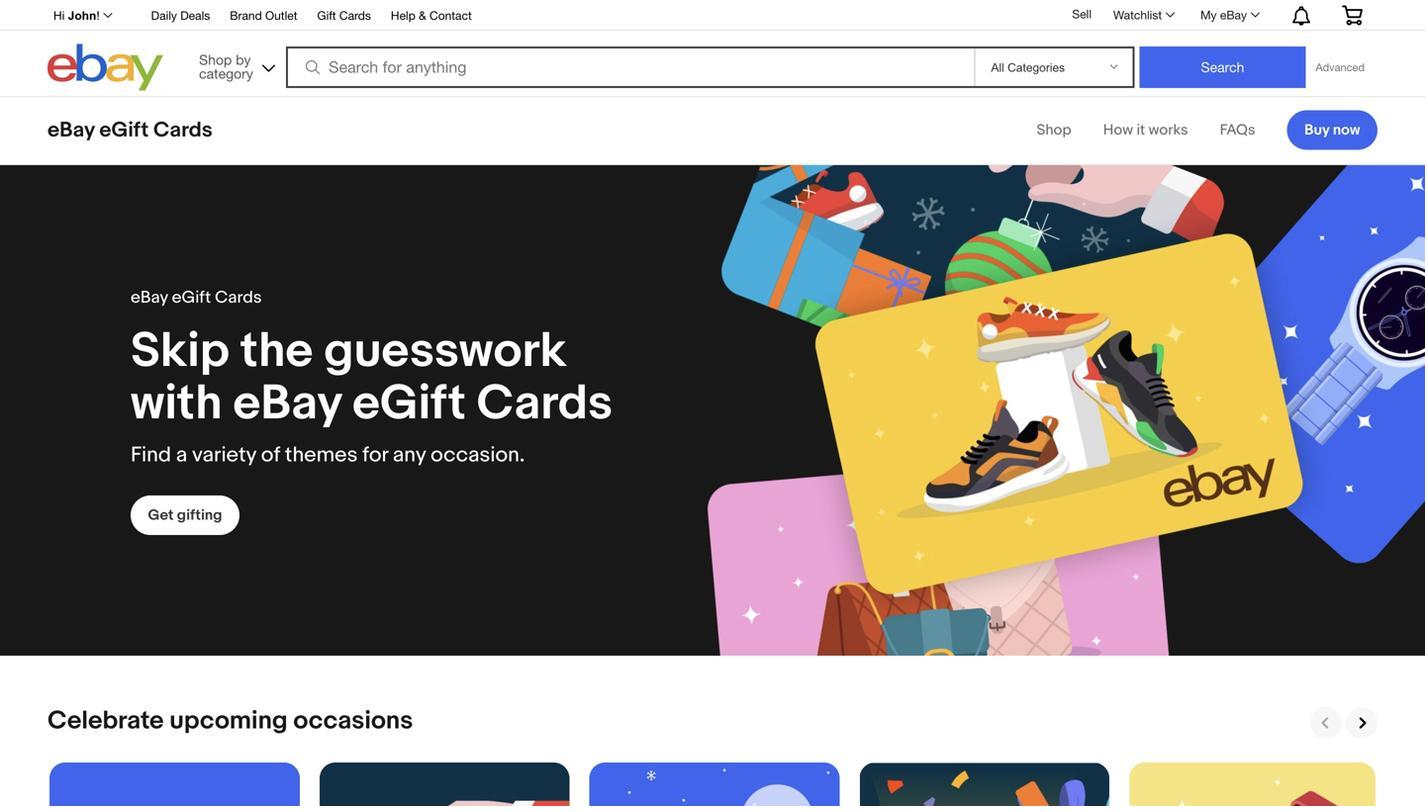 Task type: locate. For each thing, give the bounding box(es) containing it.
cards inside skip the guesswork with ebay egift cards find a variety of themes for any occasion.
[[477, 375, 613, 434]]

brand outlet
[[230, 8, 298, 22]]

&
[[419, 8, 426, 22]]

shop
[[199, 51, 232, 68], [1037, 121, 1072, 139]]

celebrate
[[48, 706, 164, 737]]

it
[[1137, 121, 1146, 139]]

faqs
[[1220, 121, 1256, 139]]

skip
[[131, 322, 230, 381]]

None submit
[[1140, 47, 1306, 88]]

guesswork
[[324, 322, 567, 381]]

sell
[[1073, 7, 1092, 21]]

previous image
[[1318, 715, 1336, 733]]

gift cards
[[317, 8, 371, 22]]

help & contact link
[[391, 5, 472, 27]]

of
[[261, 442, 280, 468]]

your shopping cart image
[[1342, 5, 1364, 25]]

daily
[[151, 8, 177, 22]]

!
[[96, 9, 100, 22]]

category
[[199, 65, 253, 82]]

cards
[[340, 8, 371, 22], [154, 117, 213, 143], [215, 288, 262, 309], [477, 375, 613, 434]]

shop left by
[[199, 51, 232, 68]]

shop by category
[[199, 51, 253, 82]]

egift
[[99, 117, 149, 143], [172, 288, 211, 309], [353, 375, 466, 434]]

skip the guesswork with ebay egift cards find a variety of themes for any occasion.
[[131, 322, 613, 468]]

help & contact
[[391, 8, 472, 22]]

next image
[[1353, 715, 1371, 733]]

celebrate upcoming occasions
[[48, 706, 413, 737]]

shop link
[[1037, 121, 1072, 139]]

account navigation
[[43, 0, 1378, 31]]

outlet
[[265, 8, 298, 22]]

advanced link
[[1306, 48, 1375, 87]]

1 horizontal spatial egift
[[172, 288, 211, 309]]

ebay
[[1221, 8, 1248, 22], [48, 117, 95, 143], [131, 288, 168, 309], [233, 375, 342, 434]]

2 vertical spatial egift
[[353, 375, 466, 434]]

the
[[240, 322, 313, 381]]

0 vertical spatial egift
[[99, 117, 149, 143]]

a
[[176, 442, 187, 468]]

get gifting
[[148, 507, 222, 525]]

brand outlet link
[[230, 5, 298, 27]]

watchlist link
[[1103, 3, 1184, 27]]

hi
[[53, 9, 65, 22]]

deals
[[180, 8, 210, 22]]

0 vertical spatial ebay egift cards
[[48, 117, 213, 143]]

with
[[131, 375, 222, 434]]

cards down category
[[154, 117, 213, 143]]

buy now link
[[1288, 110, 1378, 150]]

0 vertical spatial shop
[[199, 51, 232, 68]]

2 horizontal spatial egift
[[353, 375, 466, 434]]

buy now
[[1305, 121, 1361, 139]]

egift inside skip the guesswork with ebay egift cards find a variety of themes for any occasion.
[[353, 375, 466, 434]]

shop left "how" at the right
[[1037, 121, 1072, 139]]

ebay egift cards
[[48, 117, 213, 143], [131, 288, 262, 309]]

cards up occasion.
[[477, 375, 613, 434]]

1 vertical spatial shop
[[1037, 121, 1072, 139]]

cards inside "account" navigation
[[340, 8, 371, 22]]

shop inside shop by category
[[199, 51, 232, 68]]

none submit inside shop by category banner
[[1140, 47, 1306, 88]]

get
[[148, 507, 174, 525]]

1 horizontal spatial shop
[[1037, 121, 1072, 139]]

find
[[131, 442, 171, 468]]

occasions
[[293, 706, 413, 737]]

group
[[48, 755, 1378, 807]]

get gifting link
[[131, 496, 240, 536]]

my ebay link
[[1190, 3, 1269, 27]]

now
[[1334, 121, 1361, 139]]

0 horizontal spatial shop
[[199, 51, 232, 68]]

carousel navigation element
[[1307, 708, 1378, 740]]

cards right the gift on the left top of the page
[[340, 8, 371, 22]]

0 horizontal spatial egift
[[99, 117, 149, 143]]

variety
[[192, 442, 256, 468]]



Task type: describe. For each thing, give the bounding box(es) containing it.
shop by category button
[[190, 44, 279, 87]]

daily deals
[[151, 8, 210, 22]]

cards up "the"
[[215, 288, 262, 309]]

buy
[[1305, 121, 1330, 139]]

shop by category banner
[[43, 0, 1378, 96]]

upcoming
[[170, 706, 288, 737]]

works
[[1149, 121, 1189, 139]]

Search for anything text field
[[289, 49, 971, 86]]

gifting
[[177, 507, 222, 525]]

my ebay
[[1201, 8, 1248, 22]]

how it works link
[[1104, 121, 1189, 139]]

contact
[[430, 8, 472, 22]]

help
[[391, 8, 416, 22]]

brand
[[230, 8, 262, 22]]

by
[[236, 51, 251, 68]]

any
[[393, 442, 426, 468]]

how
[[1104, 121, 1134, 139]]

gift
[[317, 8, 336, 22]]

faqs link
[[1220, 121, 1256, 139]]

shop for shop by category
[[199, 51, 232, 68]]

ebay inside "account" navigation
[[1221, 8, 1248, 22]]

shop for shop
[[1037, 121, 1072, 139]]

sell link
[[1064, 7, 1101, 21]]

themes
[[285, 442, 358, 468]]

1 vertical spatial ebay egift cards
[[131, 288, 262, 309]]

occasion.
[[431, 442, 525, 468]]

gift cards at ebay image
[[0, 165, 1426, 656]]

1 vertical spatial egift
[[172, 288, 211, 309]]

watchlist
[[1114, 8, 1162, 22]]

how it works
[[1104, 121, 1189, 139]]

gift cards link
[[317, 5, 371, 27]]

advanced
[[1316, 61, 1365, 74]]

my
[[1201, 8, 1217, 22]]

ebay inside skip the guesswork with ebay egift cards find a variety of themes for any occasion.
[[233, 375, 342, 434]]

daily deals link
[[151, 5, 210, 27]]

for
[[363, 442, 388, 468]]

hi john !
[[53, 9, 100, 22]]

john
[[68, 9, 96, 22]]



Task type: vqa. For each thing, say whether or not it's contained in the screenshot.
"Shop" "link"
yes



